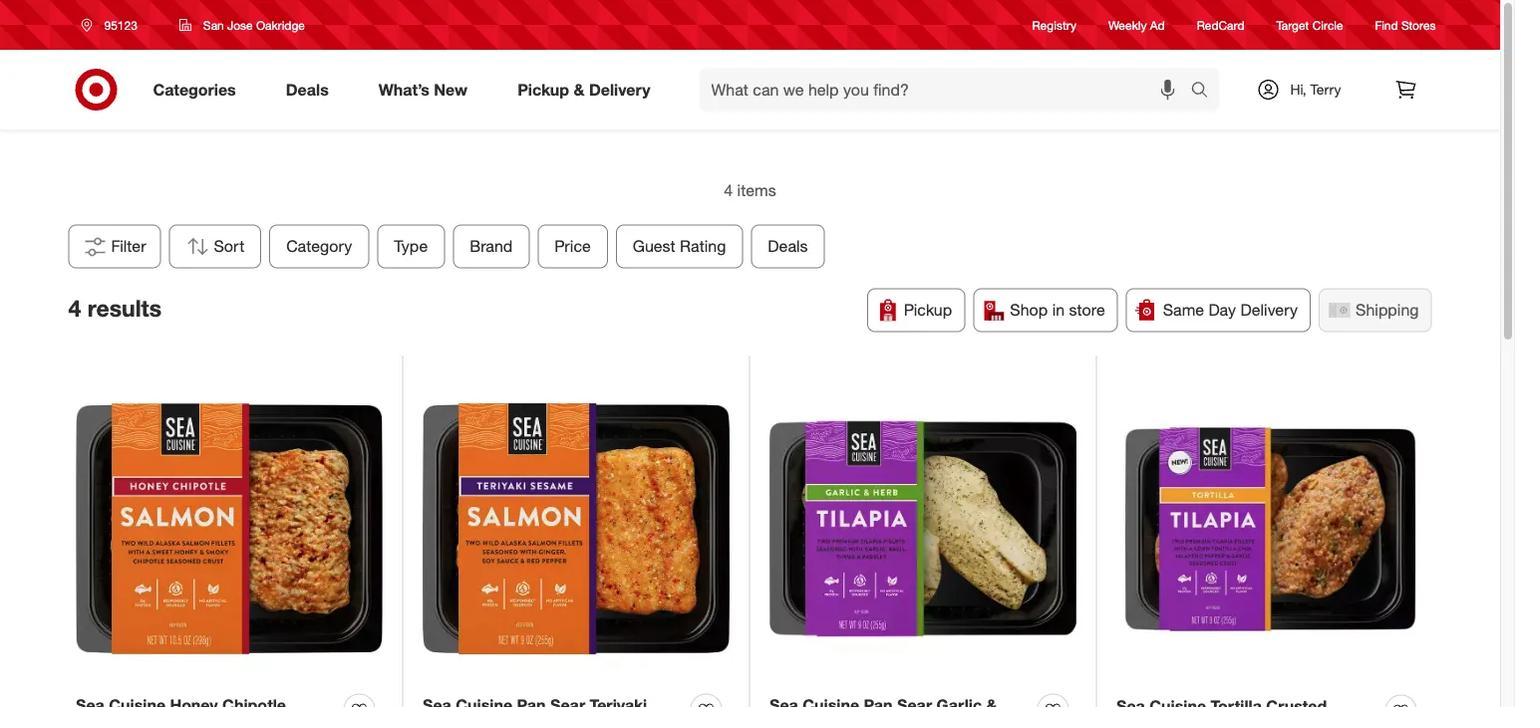 Task type: locate. For each thing, give the bounding box(es) containing it.
categories
[[153, 80, 236, 99]]

same
[[1163, 301, 1205, 320]]

deals link
[[269, 68, 354, 112]]

stores
[[1402, 17, 1436, 32]]

sea cuisine honey chipotle salmon - frozen - 10.5oz image
[[76, 376, 383, 683], [76, 376, 383, 683]]

brand
[[470, 237, 513, 256]]

filter
[[111, 237, 146, 256]]

deals for "deals" button
[[768, 237, 808, 256]]

brand button
[[453, 225, 530, 269]]

4 items
[[724, 181, 776, 200]]

guest rating
[[633, 237, 726, 256]]

sea cuisine tortilla crusted tilapia - frozen - 9oz image
[[1117, 376, 1425, 684], [1117, 376, 1425, 684]]

shop in store
[[1010, 301, 1105, 320]]

day
[[1209, 301, 1236, 320]]

pickup
[[518, 80, 569, 99], [904, 301, 952, 320]]

what's new link
[[362, 68, 493, 112]]

shop
[[1010, 301, 1048, 320]]

deals down oakridge
[[286, 80, 329, 99]]

1 horizontal spatial pickup
[[904, 301, 952, 320]]

1 horizontal spatial 4
[[724, 181, 733, 200]]

0 vertical spatial 4
[[724, 181, 733, 200]]

shipping button
[[1319, 289, 1432, 333]]

registry
[[1033, 17, 1077, 32]]

search
[[1182, 82, 1230, 101]]

0 vertical spatial deals
[[286, 80, 329, 99]]

weekly
[[1109, 17, 1147, 32]]

1 vertical spatial delivery
[[1241, 301, 1298, 320]]

find stores
[[1376, 17, 1436, 32]]

deals inside button
[[768, 237, 808, 256]]

new
[[434, 80, 468, 99]]

deals for deals link
[[286, 80, 329, 99]]

sort button
[[169, 225, 262, 269]]

sea cuisine pan sear garlic & herb tilapia - frozen - 9oz image
[[770, 376, 1077, 683], [770, 376, 1077, 683]]

delivery right &
[[589, 80, 651, 99]]

type button
[[377, 225, 445, 269]]

0 vertical spatial delivery
[[589, 80, 651, 99]]

guest rating button
[[616, 225, 743, 269]]

filter button
[[68, 225, 161, 269]]

delivery
[[589, 80, 651, 99], [1241, 301, 1298, 320]]

0 horizontal spatial 4
[[68, 294, 81, 322]]

san jose oakridge
[[203, 17, 305, 32]]

deals
[[286, 80, 329, 99], [768, 237, 808, 256]]

category
[[287, 237, 352, 256]]

redcard link
[[1197, 16, 1245, 33]]

price button
[[538, 225, 608, 269]]

results
[[87, 294, 162, 322]]

1 vertical spatial deals
[[768, 237, 808, 256]]

delivery for pickup & delivery
[[589, 80, 651, 99]]

What can we help you find? suggestions appear below search field
[[700, 68, 1196, 112]]

what's
[[379, 80, 430, 99]]

target
[[1277, 17, 1310, 32]]

4 left results
[[68, 294, 81, 322]]

1 horizontal spatial delivery
[[1241, 301, 1298, 320]]

delivery inside button
[[1241, 301, 1298, 320]]

target circle
[[1277, 17, 1344, 32]]

pickup inside button
[[904, 301, 952, 320]]

deals down items
[[768, 237, 808, 256]]

sort
[[214, 237, 245, 256]]

95123
[[104, 17, 137, 32]]

1 horizontal spatial deals
[[768, 237, 808, 256]]

1 vertical spatial 4
[[68, 294, 81, 322]]

0 horizontal spatial deals
[[286, 80, 329, 99]]

hi,
[[1291, 81, 1307, 98]]

pickup for pickup
[[904, 301, 952, 320]]

0 horizontal spatial delivery
[[589, 80, 651, 99]]

4
[[724, 181, 733, 200], [68, 294, 81, 322]]

in
[[1053, 301, 1065, 320]]

1 vertical spatial pickup
[[904, 301, 952, 320]]

pickup for pickup & delivery
[[518, 80, 569, 99]]

4 left items
[[724, 181, 733, 200]]

0 vertical spatial pickup
[[518, 80, 569, 99]]

4 for 4 results
[[68, 294, 81, 322]]

san jose oakridge button
[[166, 7, 318, 43]]

delivery right the "day"
[[1241, 301, 1298, 320]]

categories link
[[136, 68, 261, 112]]

shipping
[[1356, 301, 1419, 320]]

store
[[1069, 301, 1105, 320]]

sea cuisine pan sear teriyaki sesame salmon - frozen - 9oz image
[[423, 376, 730, 683], [423, 376, 730, 683]]

weekly ad link
[[1109, 16, 1165, 33]]

hi, terry
[[1291, 81, 1342, 98]]

0 horizontal spatial pickup
[[518, 80, 569, 99]]



Task type: vqa. For each thing, say whether or not it's contained in the screenshot.
Deals to the right
yes



Task type: describe. For each thing, give the bounding box(es) containing it.
pickup button
[[867, 289, 965, 333]]

deals button
[[751, 225, 825, 269]]

find
[[1376, 17, 1399, 32]]

&
[[574, 80, 585, 99]]

price
[[555, 237, 591, 256]]

find stores link
[[1376, 16, 1436, 33]]

4 for 4 items
[[724, 181, 733, 200]]

shop in store button
[[973, 289, 1118, 333]]

same day delivery button
[[1126, 289, 1311, 333]]

jose
[[227, 17, 253, 32]]

circle
[[1313, 17, 1344, 32]]

95123 button
[[68, 7, 158, 43]]

4 results
[[68, 294, 162, 322]]

ad
[[1150, 17, 1165, 32]]

terry
[[1311, 81, 1342, 98]]

san
[[203, 17, 224, 32]]

redcard
[[1197, 17, 1245, 32]]

same day delivery
[[1163, 301, 1298, 320]]

guest
[[633, 237, 676, 256]]

weekly ad
[[1109, 17, 1165, 32]]

pickup & delivery link
[[501, 68, 676, 112]]

type
[[394, 237, 428, 256]]

search button
[[1182, 68, 1230, 116]]

category button
[[270, 225, 369, 269]]

rating
[[680, 237, 726, 256]]

oakridge
[[256, 17, 305, 32]]

items
[[737, 181, 776, 200]]

registry link
[[1033, 16, 1077, 33]]

target circle link
[[1277, 16, 1344, 33]]

pickup & delivery
[[518, 80, 651, 99]]

delivery for same day delivery
[[1241, 301, 1298, 320]]

what's new
[[379, 80, 468, 99]]



